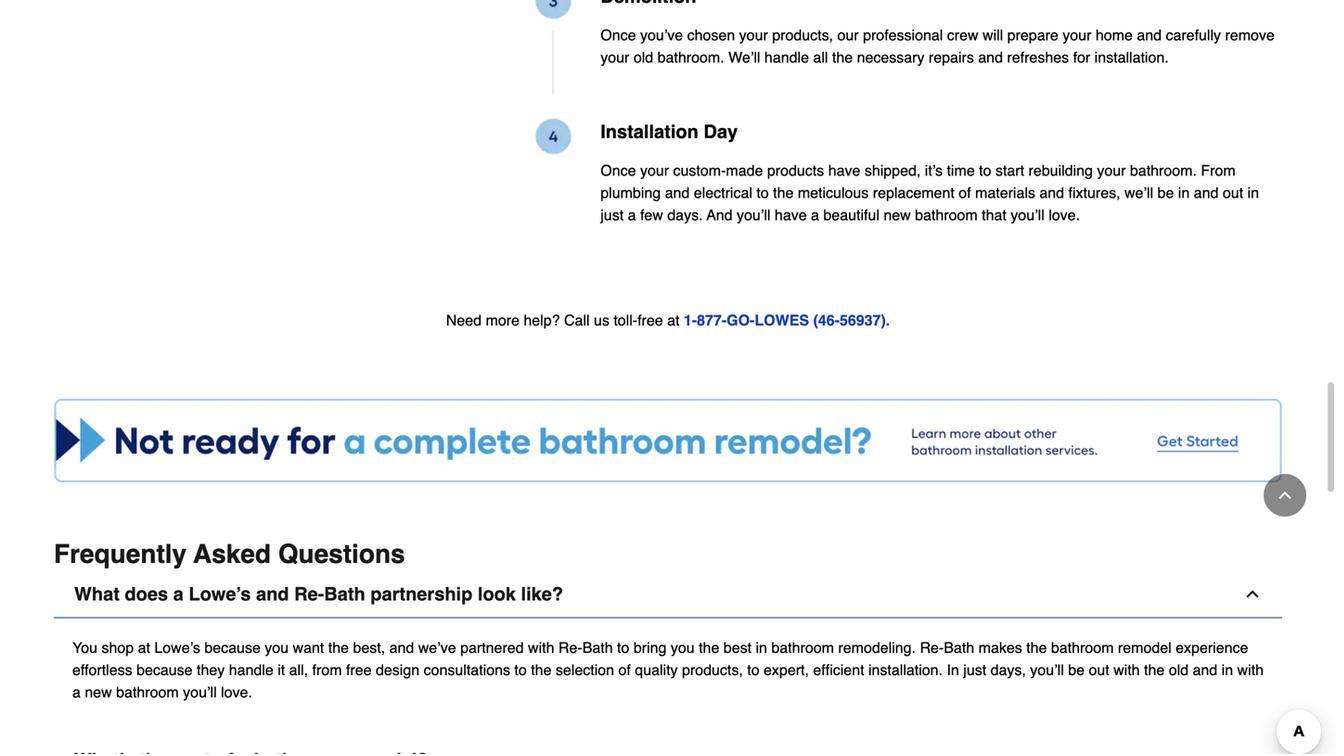 Task type: vqa. For each thing, say whether or not it's contained in the screenshot.
installation
yes



Task type: locate. For each thing, give the bounding box(es) containing it.
0 horizontal spatial because
[[136, 662, 193, 679]]

bath up the selection
[[583, 640, 613, 657]]

refreshes
[[1007, 49, 1069, 66]]

remodeling.
[[838, 640, 916, 657]]

like?
[[521, 584, 563, 605]]

0 horizontal spatial of
[[619, 662, 631, 679]]

old inside you shop at lowe's because you want the best, and we've partnered with re-bath to bring you the best in bathroom remodeling. re-bath makes the bathroom remodel experience effortless because they handle it all, from free design consultations to the selection of quality products, to expert, efficient installation. in just days, you'll be out with the old and in with a new bathroom you'll love.
[[1169, 662, 1189, 679]]

1 horizontal spatial bathroom.
[[1130, 162, 1197, 179]]

1 horizontal spatial old
[[1169, 662, 1189, 679]]

re- up the selection
[[559, 640, 583, 657]]

just inside you shop at lowe's because you want the best, and we've partnered with re-bath to bring you the best in bathroom remodeling. re-bath makes the bathroom remodel experience effortless because they handle it all, from free design consultations to the selection of quality products, to expert, efficient installation. in just days, you'll be out with the old and in with a new bathroom you'll love.
[[964, 662, 987, 679]]

the left the selection
[[531, 662, 552, 679]]

lowe's for because
[[154, 640, 200, 657]]

you
[[265, 640, 289, 657], [671, 640, 695, 657]]

bath
[[324, 584, 365, 605], [583, 640, 613, 657], [944, 640, 975, 657]]

a inside you shop at lowe's because you want the best, and we've partnered with re-bath to bring you the best in bathroom remodeling. re-bath makes the bathroom remodel experience effortless because they handle it all, from free design consultations to the selection of quality products, to expert, efficient installation. in just days, you'll be out with the old and in with a new bathroom you'll love.
[[72, 684, 81, 701]]

old down you've
[[634, 49, 654, 66]]

1 vertical spatial of
[[619, 662, 631, 679]]

installation.
[[1095, 49, 1169, 66], [869, 662, 943, 679]]

once left you've
[[601, 27, 636, 44]]

0 horizontal spatial old
[[634, 49, 654, 66]]

and down will
[[978, 49, 1003, 66]]

be right the days,
[[1068, 662, 1085, 679]]

repairs
[[929, 49, 974, 66]]

expert,
[[764, 662, 809, 679]]

of
[[959, 184, 971, 201], [619, 662, 631, 679]]

at right shop
[[138, 640, 150, 657]]

0 horizontal spatial handle
[[229, 662, 274, 679]]

just down the plumbing
[[601, 206, 624, 224]]

1 horizontal spatial love.
[[1049, 206, 1080, 224]]

lowe's for and
[[189, 584, 251, 605]]

free
[[638, 312, 663, 329], [346, 662, 372, 679]]

want
[[293, 640, 324, 657]]

1 vertical spatial out
[[1089, 662, 1110, 679]]

0 vertical spatial at
[[667, 312, 680, 329]]

1 vertical spatial once
[[601, 162, 636, 179]]

1 vertical spatial products,
[[682, 662, 743, 679]]

experience
[[1176, 640, 1249, 657]]

love.
[[1049, 206, 1080, 224], [221, 684, 252, 701]]

from
[[1201, 162, 1236, 179]]

materials
[[975, 184, 1036, 201]]

0 horizontal spatial at
[[138, 640, 150, 657]]

of inside you shop at lowe's because you want the best, and we've partnered with re-bath to bring you the best in bathroom remodeling. re-bath makes the bathroom remodel experience effortless because they handle it all, from free design consultations to the selection of quality products, to expert, efficient installation. in just days, you'll be out with the old and in with a new bathroom you'll love.
[[619, 662, 631, 679]]

and right home
[[1137, 27, 1162, 44]]

1 vertical spatial bathroom.
[[1130, 162, 1197, 179]]

out inside you shop at lowe's because you want the best, and we've partnered with re-bath to bring you the best in bathroom remodeling. re-bath makes the bathroom remodel experience effortless because they handle it all, from free design consultations to the selection of quality products, to expert, efficient installation. in just days, you'll be out with the old and in with a new bathroom you'll love.
[[1089, 662, 1110, 679]]

0 vertical spatial of
[[959, 184, 971, 201]]

products
[[767, 162, 824, 179]]

help?
[[524, 312, 560, 329]]

the right makes
[[1027, 640, 1047, 657]]

love. inside you shop at lowe's because you want the best, and we've partnered with re-bath to bring you the best in bathroom remodeling. re-bath makes the bathroom remodel experience effortless because they handle it all, from free design consultations to the selection of quality products, to expert, efficient installation. in just days, you'll be out with the old and in with a new bathroom you'll love.
[[221, 684, 252, 701]]

1 vertical spatial new
[[85, 684, 112, 701]]

0 horizontal spatial free
[[346, 662, 372, 679]]

free left 1-
[[638, 312, 663, 329]]

0 horizontal spatial be
[[1068, 662, 1085, 679]]

effortless
[[72, 662, 132, 679]]

beautiful
[[824, 206, 880, 224]]

0 vertical spatial new
[[884, 206, 911, 224]]

to
[[979, 162, 992, 179], [757, 184, 769, 201], [617, 640, 630, 657], [515, 662, 527, 679], [747, 662, 760, 679]]

of inside once your custom-made products have shipped, it's time to start rebuilding your bathroom. from plumbing and electrical to the meticulous replacement of materials and fixtures, we'll be in and out in just a few days. and you'll have a beautiful new bathroom that you'll love.
[[959, 184, 971, 201]]

0 vertical spatial handle
[[765, 49, 809, 66]]

1 horizontal spatial installation.
[[1095, 49, 1169, 66]]

0 vertical spatial installation.
[[1095, 49, 1169, 66]]

and down asked
[[256, 584, 289, 605]]

lowe's up they
[[154, 640, 200, 657]]

at
[[667, 312, 680, 329], [138, 640, 150, 657]]

call
[[564, 312, 590, 329]]

re- down "questions" at bottom left
[[294, 584, 324, 605]]

1 once from the top
[[601, 27, 636, 44]]

old
[[634, 49, 654, 66], [1169, 662, 1189, 679]]

be
[[1158, 184, 1174, 201], [1068, 662, 1085, 679]]

0 horizontal spatial love.
[[221, 684, 252, 701]]

handle left all
[[765, 49, 809, 66]]

1 horizontal spatial handle
[[765, 49, 809, 66]]

1 vertical spatial love.
[[221, 684, 252, 701]]

with down experience
[[1238, 662, 1264, 679]]

be right we'll at top right
[[1158, 184, 1174, 201]]

home
[[1096, 27, 1133, 44]]

and
[[1137, 27, 1162, 44], [978, 49, 1003, 66], [665, 184, 690, 201], [1040, 184, 1065, 201], [1194, 184, 1219, 201], [256, 584, 289, 605], [389, 640, 414, 657], [1193, 662, 1218, 679]]

1 horizontal spatial bath
[[583, 640, 613, 657]]

and up days.
[[665, 184, 690, 201]]

bath inside button
[[324, 584, 365, 605]]

we've
[[418, 640, 456, 657]]

new
[[884, 206, 911, 224], [85, 684, 112, 701]]

1 horizontal spatial with
[[1114, 662, 1140, 679]]

scroll to top element
[[1264, 474, 1307, 517]]

new inside you shop at lowe's because you want the best, and we've partnered with re-bath to bring you the best in bathroom remodeling. re-bath makes the bathroom remodel experience effortless because they handle it all, from free design consultations to the selection of quality products, to expert, efficient installation. in just days, you'll be out with the old and in with a new bathroom you'll love.
[[85, 684, 112, 701]]

1 vertical spatial handle
[[229, 662, 274, 679]]

new down replacement
[[884, 206, 911, 224]]

once inside once you've chosen your products, our professional crew will prepare your home and carefully remove your old bathroom. we'll handle all the necessary repairs and refreshes for installation.
[[601, 27, 636, 44]]

of down time
[[959, 184, 971, 201]]

installation. down home
[[1095, 49, 1169, 66]]

an icon of the number 4. image
[[365, 119, 571, 232]]

1 horizontal spatial just
[[964, 662, 987, 679]]

shop
[[102, 640, 134, 657]]

out
[[1223, 184, 1244, 201], [1089, 662, 1110, 679]]

it's
[[925, 162, 943, 179]]

because
[[204, 640, 261, 657], [136, 662, 193, 679]]

bathroom. up we'll at top right
[[1130, 162, 1197, 179]]

you'll right and
[[737, 206, 771, 224]]

have up meticulous
[[828, 162, 861, 179]]

chosen
[[687, 27, 735, 44]]

the down products
[[773, 184, 794, 201]]

1 horizontal spatial because
[[204, 640, 261, 657]]

bring
[[634, 640, 667, 657]]

new down effortless
[[85, 684, 112, 701]]

1 horizontal spatial you
[[671, 640, 695, 657]]

1 vertical spatial be
[[1068, 662, 1085, 679]]

you'll
[[737, 206, 771, 224], [1011, 206, 1045, 224], [1030, 662, 1064, 679], [183, 684, 217, 701]]

questions
[[278, 540, 405, 570]]

have
[[828, 162, 861, 179], [775, 206, 807, 224]]

0 horizontal spatial have
[[775, 206, 807, 224]]

1 vertical spatial because
[[136, 662, 193, 679]]

old down experience
[[1169, 662, 1189, 679]]

0 horizontal spatial out
[[1089, 662, 1110, 679]]

because left they
[[136, 662, 193, 679]]

an icon of the number 3. image
[[365, 0, 571, 96]]

out right the days,
[[1089, 662, 1110, 679]]

best
[[724, 640, 752, 657]]

you up it
[[265, 640, 289, 657]]

lowe's inside the what does a lowe's and re-bath partnership look like? button
[[189, 584, 251, 605]]

once you've chosen your products, our professional crew will prepare your home and carefully remove your old bathroom. we'll handle all the necessary repairs and refreshes for installation.
[[601, 27, 1275, 66]]

re-
[[294, 584, 324, 605], [559, 640, 583, 657], [920, 640, 944, 657]]

you
[[72, 640, 97, 657]]

because up they
[[204, 640, 261, 657]]

0 horizontal spatial bathroom.
[[658, 49, 724, 66]]

0 vertical spatial old
[[634, 49, 654, 66]]

installation. inside once you've chosen your products, our professional crew will prepare your home and carefully remove your old bathroom. we'll handle all the necessary repairs and refreshes for installation.
[[1095, 49, 1169, 66]]

just
[[601, 206, 624, 224], [964, 662, 987, 679]]

what does a lowe's and re-bath partnership look like? button
[[54, 571, 1283, 619]]

time
[[947, 162, 975, 179]]

lowe's
[[189, 584, 251, 605], [154, 640, 200, 657]]

bath up in on the bottom of page
[[944, 640, 975, 657]]

to left bring at bottom left
[[617, 640, 630, 657]]

0 vertical spatial bathroom.
[[658, 49, 724, 66]]

0 vertical spatial free
[[638, 312, 663, 329]]

with right partnered
[[528, 640, 554, 657]]

re- right remodeling.
[[920, 640, 944, 657]]

meticulous
[[798, 184, 869, 201]]

0 horizontal spatial new
[[85, 684, 112, 701]]

once your custom-made products have shipped, it's time to start rebuilding your bathroom. from plumbing and electrical to the meticulous replacement of materials and fixtures, we'll be in and out in just a few days. and you'll have a beautiful new bathroom that you'll love.
[[601, 162, 1259, 224]]

2 horizontal spatial with
[[1238, 662, 1264, 679]]

the inside once your custom-made products have shipped, it's time to start rebuilding your bathroom. from plumbing and electrical to the meticulous replacement of materials and fixtures, we'll be in and out in just a few days. and you'll have a beautiful new bathroom that you'll love.
[[773, 184, 794, 201]]

free down best,
[[346, 662, 372, 679]]

1 vertical spatial at
[[138, 640, 150, 657]]

at left 1-
[[667, 312, 680, 329]]

a right does at left
[[173, 584, 184, 605]]

installation. down remodeling.
[[869, 662, 943, 679]]

bathroom inside once your custom-made products have shipped, it's time to start rebuilding your bathroom. from plumbing and electrical to the meticulous replacement of materials and fixtures, we'll be in and out in just a few days. and you'll have a beautiful new bathroom that you'll love.
[[915, 206, 978, 224]]

0 vertical spatial have
[[828, 162, 861, 179]]

1 horizontal spatial products,
[[772, 27, 833, 44]]

once up the plumbing
[[601, 162, 636, 179]]

to down made
[[757, 184, 769, 201]]

0 vertical spatial once
[[601, 27, 636, 44]]

0 horizontal spatial you
[[265, 640, 289, 657]]

1 vertical spatial just
[[964, 662, 987, 679]]

1 vertical spatial lowe's
[[154, 640, 200, 657]]

0 horizontal spatial re-
[[294, 584, 324, 605]]

1 vertical spatial old
[[1169, 662, 1189, 679]]

frequently
[[54, 540, 187, 570]]

lowe's down frequently asked questions at the left bottom of page
[[189, 584, 251, 605]]

1 horizontal spatial out
[[1223, 184, 1244, 201]]

just right in on the bottom of page
[[964, 662, 987, 679]]

2 once from the top
[[601, 162, 636, 179]]

days.
[[668, 206, 703, 224]]

0 vertical spatial lowe's
[[189, 584, 251, 605]]

0 vertical spatial love.
[[1049, 206, 1080, 224]]

products,
[[772, 27, 833, 44], [682, 662, 743, 679]]

lowe's inside you shop at lowe's because you want the best, and we've partnered with re-bath to bring you the best in bathroom remodeling. re-bath makes the bathroom remodel experience effortless because they handle it all, from free design consultations to the selection of quality products, to expert, efficient installation. in just days, you'll be out with the old and in with a new bathroom you'll love.
[[154, 640, 200, 657]]

makes
[[979, 640, 1022, 657]]

bathroom down replacement
[[915, 206, 978, 224]]

bath down "questions" at bottom left
[[324, 584, 365, 605]]

0 vertical spatial be
[[1158, 184, 1174, 201]]

carefully
[[1166, 27, 1221, 44]]

0 vertical spatial just
[[601, 206, 624, 224]]

that
[[982, 206, 1007, 224]]

1 horizontal spatial at
[[667, 312, 680, 329]]

0 horizontal spatial bath
[[324, 584, 365, 605]]

remove
[[1225, 27, 1275, 44]]

0 horizontal spatial just
[[601, 206, 624, 224]]

products, down best
[[682, 662, 743, 679]]

electrical
[[694, 184, 753, 201]]

products, up all
[[772, 27, 833, 44]]

have down products
[[775, 206, 807, 224]]

1 vertical spatial installation.
[[869, 662, 943, 679]]

in
[[1178, 184, 1190, 201], [1248, 184, 1259, 201], [756, 640, 767, 657], [1222, 662, 1233, 679]]

1 horizontal spatial of
[[959, 184, 971, 201]]

love. down they
[[221, 684, 252, 701]]

a down effortless
[[72, 684, 81, 701]]

your up the plumbing
[[640, 162, 669, 179]]

the right all
[[832, 49, 853, 66]]

what does a lowe's and re-bath partnership look like?
[[74, 584, 563, 605]]

all,
[[289, 662, 308, 679]]

2 horizontal spatial re-
[[920, 640, 944, 657]]

you right bring at bottom left
[[671, 640, 695, 657]]

for
[[1073, 49, 1091, 66]]

0 vertical spatial out
[[1223, 184, 1244, 201]]

1 horizontal spatial re-
[[559, 640, 583, 657]]

of left quality
[[619, 662, 631, 679]]

once inside once your custom-made products have shipped, it's time to start rebuilding your bathroom. from plumbing and electrical to the meticulous replacement of materials and fixtures, we'll be in and out in just a few days. and you'll have a beautiful new bathroom that you'll love.
[[601, 162, 636, 179]]

bathroom. down chosen at the right top
[[658, 49, 724, 66]]

once
[[601, 27, 636, 44], [601, 162, 636, 179]]

1 vertical spatial have
[[775, 206, 807, 224]]

1 vertical spatial free
[[346, 662, 372, 679]]

0 horizontal spatial products,
[[682, 662, 743, 679]]

out down from
[[1223, 184, 1244, 201]]

products, inside once you've chosen your products, our professional crew will prepare your home and carefully remove your old bathroom. we'll handle all the necessary repairs and refreshes for installation.
[[772, 27, 833, 44]]

with down the remodel
[[1114, 662, 1140, 679]]

1 horizontal spatial new
[[884, 206, 911, 224]]

start
[[996, 162, 1025, 179]]

1 horizontal spatial be
[[1158, 184, 1174, 201]]

you shop at lowe's because you want the best, and we've partnered with re-bath to bring you the best in bathroom remodeling. re-bath makes the bathroom remodel experience effortless because they handle it all, from free design consultations to the selection of quality products, to expert, efficient installation. in just days, you'll be out with the old and in with a new bathroom you'll love.
[[72, 640, 1264, 701]]

0 horizontal spatial installation.
[[869, 662, 943, 679]]

0 vertical spatial products,
[[772, 27, 833, 44]]

1 horizontal spatial free
[[638, 312, 663, 329]]

the
[[832, 49, 853, 66], [773, 184, 794, 201], [328, 640, 349, 657], [699, 640, 720, 657], [1027, 640, 1047, 657], [531, 662, 552, 679], [1144, 662, 1165, 679]]

love. down fixtures,
[[1049, 206, 1080, 224]]

out inside once your custom-made products have shipped, it's time to start rebuilding your bathroom. from plumbing and electrical to the meticulous replacement of materials and fixtures, we'll be in and out in just a few days. and you'll have a beautiful new bathroom that you'll love.
[[1223, 184, 1244, 201]]

handle left it
[[229, 662, 274, 679]]

a inside button
[[173, 584, 184, 605]]

your
[[739, 27, 768, 44], [1063, 27, 1092, 44], [601, 49, 630, 66], [640, 162, 669, 179], [1097, 162, 1126, 179]]

bathroom.
[[658, 49, 724, 66], [1130, 162, 1197, 179]]



Task type: describe. For each thing, give the bounding box(es) containing it.
your up installation
[[601, 49, 630, 66]]

does
[[125, 584, 168, 605]]

look
[[478, 584, 516, 605]]

professional
[[863, 27, 943, 44]]

just inside once your custom-made products have shipped, it's time to start rebuilding your bathroom. from plumbing and electrical to the meticulous replacement of materials and fixtures, we'll be in and out in just a few days. and you'll have a beautiful new bathroom that you'll love.
[[601, 206, 624, 224]]

best,
[[353, 640, 385, 657]]

and up design
[[389, 640, 414, 657]]

we'll
[[1125, 184, 1154, 201]]

crew
[[947, 27, 979, 44]]

what
[[74, 584, 120, 605]]

once for once you've chosen your products, our professional crew will prepare your home and carefully remove your old bathroom. we'll handle all the necessary repairs and refreshes for installation.
[[601, 27, 636, 44]]

installation day
[[601, 121, 738, 142]]

to right time
[[979, 162, 992, 179]]

free inside you shop at lowe's because you want the best, and we've partnered with re-bath to bring you the best in bathroom remodeling. re-bath makes the bathroom remodel experience effortless because they handle it all, from free design consultations to the selection of quality products, to expert, efficient installation. in just days, you'll be out with the old and in with a new bathroom you'll love.
[[346, 662, 372, 679]]

custom-
[[673, 162, 726, 179]]

need
[[446, 312, 482, 329]]

you'll right the days,
[[1030, 662, 1064, 679]]

and down from
[[1194, 184, 1219, 201]]

bathroom up expert,
[[772, 640, 834, 657]]

in
[[947, 662, 959, 679]]

the up from
[[328, 640, 349, 657]]

the inside once you've chosen your products, our professional crew will prepare your home and carefully remove your old bathroom. we'll handle all the necessary repairs and refreshes for installation.
[[832, 49, 853, 66]]

and
[[707, 206, 733, 224]]

asked
[[193, 540, 271, 570]]

toll-
[[614, 312, 638, 329]]

frequently asked questions
[[54, 540, 405, 570]]

selection
[[556, 662, 614, 679]]

they
[[197, 662, 225, 679]]

bathroom down effortless
[[116, 684, 179, 701]]

shipped,
[[865, 162, 921, 179]]

we'll
[[729, 49, 761, 66]]

0 horizontal spatial with
[[528, 640, 554, 657]]

old inside once you've chosen your products, our professional crew will prepare your home and carefully remove your old bathroom. we'll handle all the necessary repairs and refreshes for installation.
[[634, 49, 654, 66]]

fixtures,
[[1069, 184, 1121, 201]]

go-
[[727, 312, 755, 329]]

installation
[[601, 121, 699, 142]]

and down experience
[[1193, 662, 1218, 679]]

handle inside once you've chosen your products, our professional crew will prepare your home and carefully remove your old bathroom. we'll handle all the necessary repairs and refreshes for installation.
[[765, 49, 809, 66]]

partnered
[[460, 640, 524, 657]]

days,
[[991, 662, 1026, 679]]

your up the we'll
[[739, 27, 768, 44]]

replacement
[[873, 184, 955, 201]]

day
[[704, 121, 738, 142]]

the down the remodel
[[1144, 662, 1165, 679]]

new inside once your custom-made products have shipped, it's time to start rebuilding your bathroom. from plumbing and electrical to the meticulous replacement of materials and fixtures, we'll be in and out in just a few days. and you'll have a beautiful new bathroom that you'll love.
[[884, 206, 911, 224]]

2 horizontal spatial bath
[[944, 640, 975, 657]]

a left few
[[628, 206, 636, 224]]

once for once your custom-made products have shipped, it's time to start rebuilding your bathroom. from plumbing and electrical to the meticulous replacement of materials and fixtures, we'll be in and out in just a few days. and you'll have a beautiful new bathroom that you'll love.
[[601, 162, 636, 179]]

it
[[278, 662, 285, 679]]

love. inside once your custom-made products have shipped, it's time to start rebuilding your bathroom. from plumbing and electrical to the meticulous replacement of materials and fixtures, we'll be in and out in just a few days. and you'll have a beautiful new bathroom that you'll love.
[[1049, 206, 1080, 224]]

bathroom left the remodel
[[1051, 640, 1114, 657]]

plumbing
[[601, 184, 661, 201]]

more
[[486, 312, 520, 329]]

a down meticulous
[[811, 206, 819, 224]]

rebuilding
[[1029, 162, 1093, 179]]

remodel
[[1118, 640, 1172, 657]]

from
[[312, 662, 342, 679]]

and inside button
[[256, 584, 289, 605]]

56937).
[[840, 312, 890, 329]]

us
[[594, 312, 610, 329]]

chevron down image
[[1244, 751, 1262, 755]]

consultations
[[424, 662, 510, 679]]

design
[[376, 662, 420, 679]]

(46-
[[813, 312, 840, 329]]

not ready for a complete bathroom remodel? learn more about other bathroom installation services. image
[[54, 399, 1283, 482]]

be inside you shop at lowe's because you want the best, and we've partnered with re-bath to bring you the best in bathroom remodeling. re-bath makes the bathroom remodel experience effortless because they handle it all, from free design consultations to the selection of quality products, to expert, efficient installation. in just days, you'll be out with the old and in with a new bathroom you'll love.
[[1068, 662, 1085, 679]]

our
[[838, 27, 859, 44]]

to down best
[[747, 662, 760, 679]]

lowes
[[755, 312, 809, 329]]

few
[[640, 206, 663, 224]]

made
[[726, 162, 763, 179]]

you'll down materials
[[1011, 206, 1045, 224]]

chevron up image
[[1276, 486, 1295, 505]]

prepare
[[1008, 27, 1059, 44]]

the left best
[[699, 640, 720, 657]]

quality
[[635, 662, 678, 679]]

partnership
[[371, 584, 473, 605]]

necessary
[[857, 49, 925, 66]]

chevron up image
[[1244, 585, 1262, 604]]

efficient
[[813, 662, 865, 679]]

you've
[[640, 27, 683, 44]]

you'll down they
[[183, 684, 217, 701]]

bathroom. inside once you've chosen your products, our professional crew will prepare your home and carefully remove your old bathroom. we'll handle all the necessary repairs and refreshes for installation.
[[658, 49, 724, 66]]

1-877-go-lowes (46-56937). link
[[684, 312, 890, 329]]

at inside you shop at lowe's because you want the best, and we've partnered with re-bath to bring you the best in bathroom remodeling. re-bath makes the bathroom remodel experience effortless because they handle it all, from free design consultations to the selection of quality products, to expert, efficient installation. in just days, you'll be out with the old and in with a new bathroom you'll love.
[[138, 640, 150, 657]]

need more help? call us toll-free at 1-877-go-lowes (46-56937).
[[446, 312, 890, 329]]

re- inside button
[[294, 584, 324, 605]]

all
[[813, 49, 828, 66]]

0 vertical spatial because
[[204, 640, 261, 657]]

and down rebuilding
[[1040, 184, 1065, 201]]

bathroom. inside once your custom-made products have shipped, it's time to start rebuilding your bathroom. from plumbing and electrical to the meticulous replacement of materials and fixtures, we'll be in and out in just a few days. and you'll have a beautiful new bathroom that you'll love.
[[1130, 162, 1197, 179]]

will
[[983, 27, 1003, 44]]

your up "for"
[[1063, 27, 1092, 44]]

1-
[[684, 312, 697, 329]]

1 you from the left
[[265, 640, 289, 657]]

your up fixtures,
[[1097, 162, 1126, 179]]

installation. inside you shop at lowe's because you want the best, and we've partnered with re-bath to bring you the best in bathroom remodeling. re-bath makes the bathroom remodel experience effortless because they handle it all, from free design consultations to the selection of quality products, to expert, efficient installation. in just days, you'll be out with the old and in with a new bathroom you'll love.
[[869, 662, 943, 679]]

877-
[[697, 312, 727, 329]]

2 you from the left
[[671, 640, 695, 657]]

be inside once your custom-made products have shipped, it's time to start rebuilding your bathroom. from plumbing and electrical to the meticulous replacement of materials and fixtures, we'll be in and out in just a few days. and you'll have a beautiful new bathroom that you'll love.
[[1158, 184, 1174, 201]]

handle inside you shop at lowe's because you want the best, and we've partnered with re-bath to bring you the best in bathroom remodeling. re-bath makes the bathroom remodel experience effortless because they handle it all, from free design consultations to the selection of quality products, to expert, efficient installation. in just days, you'll be out with the old and in with a new bathroom you'll love.
[[229, 662, 274, 679]]

to down partnered
[[515, 662, 527, 679]]

1 horizontal spatial have
[[828, 162, 861, 179]]

products, inside you shop at lowe's because you want the best, and we've partnered with re-bath to bring you the best in bathroom remodeling. re-bath makes the bathroom remodel experience effortless because they handle it all, from free design consultations to the selection of quality products, to expert, efficient installation. in just days, you'll be out with the old and in with a new bathroom you'll love.
[[682, 662, 743, 679]]



